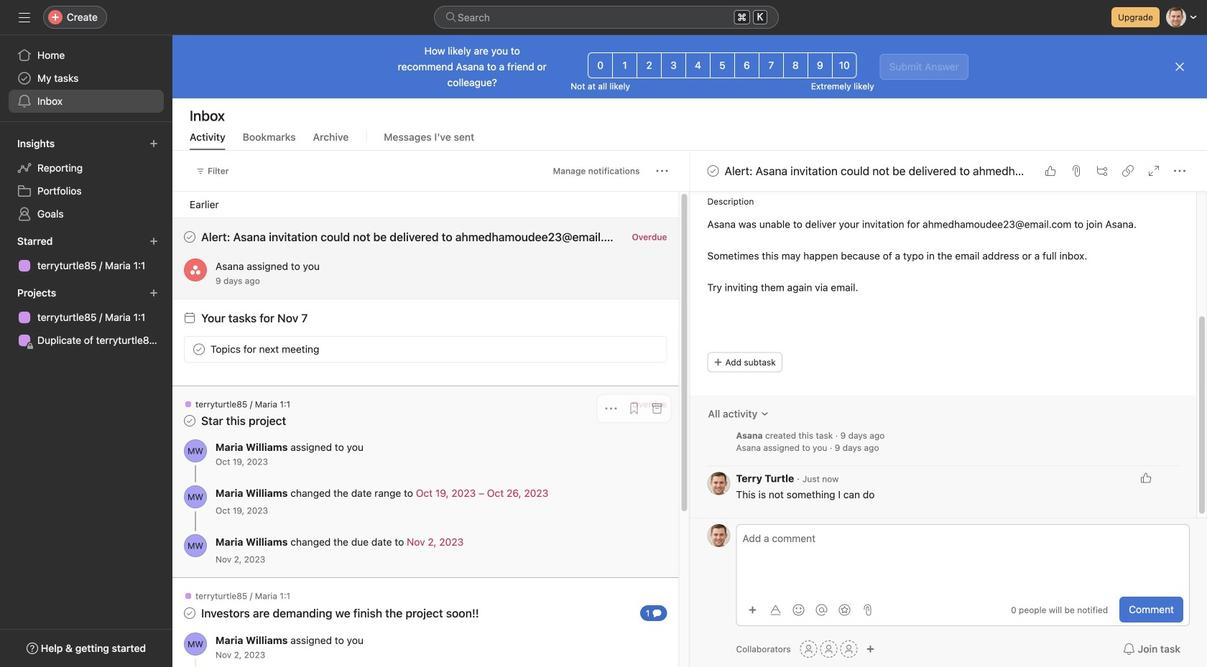 Task type: locate. For each thing, give the bounding box(es) containing it.
Search tasks, projects, and more text field
[[434, 6, 779, 29]]

None field
[[434, 6, 779, 29]]

mark complete image
[[705, 162, 722, 180], [190, 341, 208, 358]]

add subtask image
[[1097, 165, 1108, 177]]

Mark complete checkbox
[[190, 341, 208, 358]]

add to bookmarks image
[[629, 595, 640, 607]]

at mention image
[[816, 605, 828, 616]]

open user profile image
[[184, 440, 207, 463], [184, 486, 207, 509]]

mark complete image inside alert: asana invitation could not be delivered to ahmedhamoudee23@email.com dialog
[[705, 162, 722, 180]]

mark complete image for mark complete option
[[190, 341, 208, 358]]

new insights image
[[150, 139, 158, 148]]

main content
[[690, 0, 1197, 521]]

option group
[[588, 52, 857, 78]]

leftcount image
[[653, 610, 662, 618]]

attach a file or paste an image image
[[862, 605, 874, 616]]

formatting image
[[770, 605, 782, 616]]

mark complete image right more actions icon
[[705, 162, 722, 180]]

description document
[[692, 217, 1180, 296]]

1 vertical spatial mark complete image
[[190, 341, 208, 358]]

None radio
[[637, 52, 662, 78], [661, 52, 687, 78], [686, 52, 711, 78], [735, 52, 760, 78], [783, 52, 809, 78], [637, 52, 662, 78], [661, 52, 687, 78], [686, 52, 711, 78], [735, 52, 760, 78], [783, 52, 809, 78]]

1 horizontal spatial mark complete image
[[705, 162, 722, 180]]

open user profile image
[[708, 473, 731, 496], [708, 525, 731, 548], [184, 535, 207, 558], [184, 633, 207, 656]]

global element
[[0, 35, 173, 121]]

your tasks for nov 7, task element
[[201, 312, 308, 325]]

None radio
[[588, 52, 613, 78], [613, 52, 638, 78], [710, 52, 735, 78], [759, 52, 784, 78], [808, 52, 833, 78], [832, 52, 857, 78], [588, 52, 613, 78], [613, 52, 638, 78], [710, 52, 735, 78], [759, 52, 784, 78], [808, 52, 833, 78], [832, 52, 857, 78]]

0 vertical spatial mark complete image
[[705, 162, 722, 180]]

Mark complete checkbox
[[705, 162, 722, 180]]

archive notifications image
[[652, 403, 663, 415]]

0 likes. click to like this task image
[[1045, 165, 1057, 177]]

more actions for this task image
[[1175, 165, 1186, 177]]

emoji image
[[793, 605, 805, 616]]

archive notifications image
[[652, 595, 663, 607]]

2 open user profile image from the top
[[184, 486, 207, 509]]

0 vertical spatial open user profile image
[[184, 440, 207, 463]]

attachments: add a file to this task, alert: asana invitation could not be delivered to ahmedhamoudee23@email.com image
[[1071, 165, 1083, 177]]

0 horizontal spatial mark complete image
[[190, 341, 208, 358]]

toolbar
[[743, 600, 878, 621]]

more actions image
[[657, 165, 668, 177]]

archive notification image
[[652, 235, 663, 247]]

mark complete image down your tasks for nov 7, task element
[[190, 341, 208, 358]]

1 vertical spatial open user profile image
[[184, 486, 207, 509]]



Task type: vqa. For each thing, say whether or not it's contained in the screenshot.
the Insights element
yes



Task type: describe. For each thing, give the bounding box(es) containing it.
starred element
[[0, 229, 173, 280]]

1 open user profile image from the top
[[184, 440, 207, 463]]

projects element
[[0, 280, 173, 355]]

insert an object image
[[749, 606, 757, 615]]

appreciations image
[[839, 605, 851, 616]]

mark complete image for mark complete checkbox
[[705, 162, 722, 180]]

alert: asana invitation could not be delivered to ahmedhamoudee23@email.com dialog
[[690, 0, 1208, 668]]

add or remove collaborators image
[[867, 646, 875, 654]]

insights element
[[0, 131, 173, 229]]

all activity image
[[761, 410, 769, 419]]

add items to starred image
[[150, 237, 158, 246]]

new project or portfolio image
[[150, 289, 158, 298]]

hide sidebar image
[[19, 12, 30, 23]]

dismiss image
[[1175, 61, 1186, 73]]

toolbar inside alert: asana invitation could not be delivered to ahmedhamoudee23@email.com dialog
[[743, 600, 878, 621]]

open user profile image inside main content
[[708, 473, 731, 496]]

add to bookmarks image
[[629, 403, 640, 415]]

main content inside alert: asana invitation could not be delivered to ahmedhamoudee23@email.com dialog
[[690, 0, 1197, 521]]

0 likes. click to like this task comment image
[[1141, 473, 1152, 484]]

full screen image
[[1149, 165, 1160, 177]]

copy task link image
[[1123, 165, 1134, 177]]



